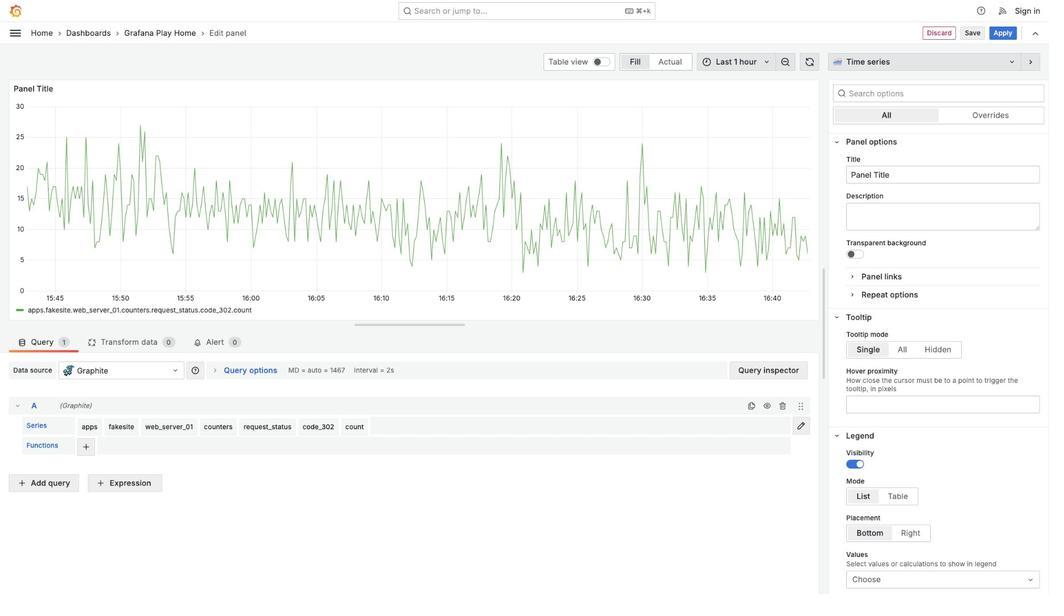 Task type: vqa. For each thing, say whether or not it's contained in the screenshot.
Options group Tooltip toggle 'image' at the right of page
yes



Task type: locate. For each thing, give the bounding box(es) containing it.
duplicate query image
[[747, 402, 756, 410]]

options group repeat options toggle image
[[849, 291, 856, 299]]

tab list
[[9, 329, 820, 352]]

option group inside legend mode field property editor element
[[847, 488, 919, 505]]

panel options description field property editor element
[[847, 192, 1040, 230]]

none number field inside the options group tooltip element
[[847, 396, 1040, 413]]

options group legend element
[[829, 427, 1049, 594]]

option group for legend mode field property editor element
[[847, 488, 919, 505]]

legend visibility field property editor element
[[847, 449, 1040, 468]]

2 toggle switch element from the top
[[847, 460, 864, 468]]

option group inside legend placement field property editor 'element'
[[847, 525, 931, 542]]

help image
[[976, 6, 986, 16]]

options group tooltip element
[[829, 308, 1049, 427]]

None field
[[847, 166, 1040, 184]]

tooltip hover proximity field property editor element
[[847, 367, 1040, 413]]

0 vertical spatial toggle switch element
[[847, 250, 864, 259]]

none text field inside options group panel options element
[[847, 203, 1040, 230]]

close options pane image
[[1026, 57, 1036, 67]]

tooltip tooltip mode field property editor element
[[847, 331, 1040, 359]]

option group inside tooltip tooltip mode field property editor element
[[847, 341, 962, 359]]

option group
[[620, 53, 693, 71], [833, 107, 1045, 124], [847, 341, 962, 359], [847, 488, 919, 505], [847, 525, 931, 542]]

remove query image
[[778, 402, 787, 410]]

None text field
[[847, 203, 1040, 230]]

Select a data source field
[[59, 362, 184, 379]]

options group legend toggle image
[[833, 432, 841, 440]]

toggle switch element
[[847, 250, 864, 259], [847, 460, 864, 468]]

add new function image
[[82, 442, 91, 451]]

panel editor option pane content element
[[829, 53, 1049, 594]]

zoom out time range image
[[781, 57, 791, 67]]

none field inside options group panel options element
[[847, 166, 1040, 184]]

collapse query row image
[[13, 402, 22, 410]]

Search options text field
[[833, 84, 1045, 102]]

legend values field property editor element
[[847, 551, 1040, 589]]

1 vertical spatial toggle switch element
[[847, 460, 864, 468]]

None number field
[[847, 396, 1040, 413]]

panel options title field property editor element
[[847, 155, 1040, 184]]

graphite logo image
[[63, 365, 74, 376]]

options group panel options element
[[829, 133, 1049, 308]]

1 toggle switch element from the top
[[847, 250, 864, 259]]

expand query row image
[[211, 366, 220, 375]]

table view element
[[593, 57, 611, 66]]



Task type: describe. For each thing, give the bounding box(es) containing it.
toggle editor mode image
[[797, 421, 806, 430]]

news image
[[998, 6, 1008, 16]]

toggle switch element inside "panel options transparent background field property editor" element
[[847, 250, 864, 259]]

grafana image
[[9, 4, 22, 17]]

option group for tooltip tooltip mode field property editor element
[[847, 341, 962, 359]]

open data source help image
[[191, 366, 200, 375]]

options group panel links toggle image
[[849, 273, 856, 281]]

toggle switch element inside the legend visibility field property editor element
[[847, 460, 864, 468]]

panel options transparent background field property editor element
[[847, 239, 1040, 259]]

options group panel options toggle image
[[833, 138, 841, 146]]

refresh dashboard image
[[805, 57, 815, 67]]

open menu image
[[9, 26, 22, 40]]

options group tooltip toggle image
[[833, 313, 841, 321]]

hide response image
[[763, 402, 772, 410]]

legend mode field property editor element
[[847, 477, 1040, 505]]

legend placement field property editor element
[[847, 514, 1040, 542]]

option group for legend placement field property editor 'element'
[[847, 525, 931, 542]]



